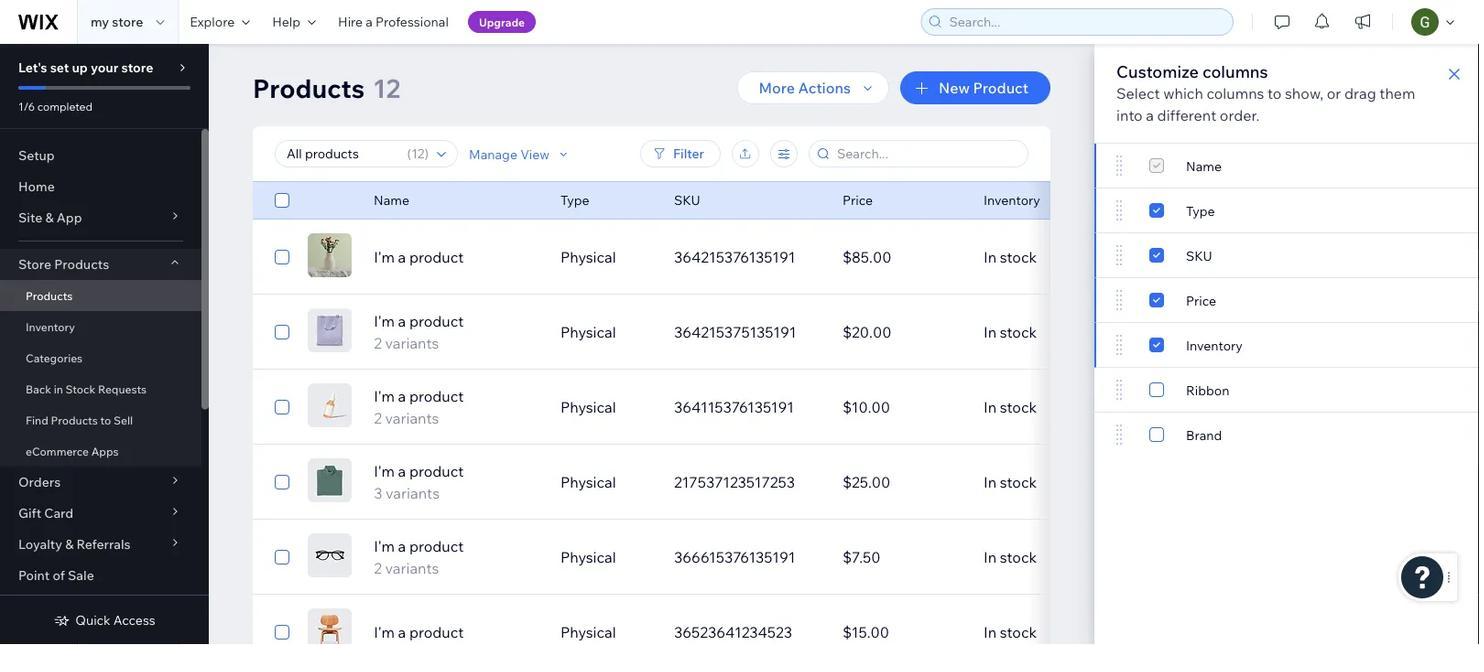 Task type: locate. For each thing, give the bounding box(es) containing it.
6 in stock link from the top
[[973, 611, 1141, 646]]

drag . image inside sku button
[[1111, 245, 1128, 267]]

store
[[112, 14, 143, 30], [121, 60, 153, 76]]

i'm
[[374, 248, 395, 267], [374, 312, 395, 331], [374, 387, 395, 406], [374, 463, 395, 481], [374, 538, 395, 556], [374, 624, 395, 642]]

2 2 from the top
[[374, 409, 382, 428]]

1 horizontal spatial &
[[65, 537, 74, 553]]

1 vertical spatial i'm a product link
[[363, 622, 550, 644]]

1 vertical spatial price
[[1186, 292, 1216, 308]]

sku button
[[1095, 234, 1479, 278]]

to left sell
[[100, 414, 111, 427]]

name down (
[[374, 192, 409, 208]]

0 vertical spatial i'm a product 2 variants
[[374, 312, 464, 353]]

in stock for $10.00
[[984, 398, 1037, 417]]

5 in stock from the top
[[984, 549, 1037, 567]]

1 horizontal spatial sku
[[1186, 248, 1212, 264]]

3 i'm a product 2 variants from the top
[[374, 538, 464, 578]]

upgrade
[[479, 15, 525, 29]]

in stock for $20.00
[[984, 323, 1037, 342]]

3 drag . image from the top
[[1111, 379, 1128, 401]]

find products to sell link
[[0, 405, 202, 436]]

in right $25.00 'link'
[[984, 474, 997, 492]]

1 product from the top
[[409, 248, 464, 267]]

physical link for 364115376135191
[[550, 386, 663, 430]]

in for $15.00
[[984, 624, 997, 642]]

2 i'm a product link from the top
[[363, 622, 550, 644]]

6 in stock from the top
[[984, 624, 1037, 642]]

1 vertical spatial sku
[[1186, 248, 1212, 264]]

site & app button
[[0, 202, 202, 234]]

1 vertical spatial name
[[374, 192, 409, 208]]

1 in stock from the top
[[984, 248, 1037, 267]]

0 horizontal spatial to
[[100, 414, 111, 427]]

5 in from the top
[[984, 549, 997, 567]]

a inside i'm a product 3 variants
[[398, 463, 406, 481]]

filter button
[[640, 140, 721, 168]]

0 vertical spatial drag . image
[[1111, 155, 1128, 177]]

drag . image
[[1111, 289, 1128, 311], [1111, 334, 1128, 356], [1111, 379, 1128, 401], [1111, 424, 1128, 446]]

i'm for 217537123517253
[[374, 463, 395, 481]]

3 in stock from the top
[[984, 398, 1037, 417]]

store products
[[18, 256, 109, 272]]

view
[[520, 146, 550, 162]]

to
[[1268, 84, 1282, 103], [100, 414, 111, 427]]

0 horizontal spatial inventory
[[26, 320, 75, 334]]

2 in from the top
[[984, 323, 997, 342]]

None checkbox
[[275, 190, 289, 212], [1150, 245, 1164, 267], [275, 246, 289, 268], [1150, 289, 1164, 311], [1150, 424, 1164, 446], [275, 190, 289, 212], [1150, 245, 1164, 267], [275, 246, 289, 268], [1150, 289, 1164, 311], [1150, 424, 1164, 446]]

1 horizontal spatial price
[[1186, 292, 1216, 308]]

2 in stock link from the top
[[973, 311, 1141, 354]]

product for 364115376135191
[[409, 387, 464, 406]]

0 vertical spatial i'm a product link
[[363, 246, 550, 268]]

2 drag . image from the top
[[1111, 200, 1128, 222]]

inventory inside sidebar "element"
[[26, 320, 75, 334]]

2 vertical spatial i'm a product 2 variants
[[374, 538, 464, 578]]

None checkbox
[[1150, 155, 1164, 177], [1150, 200, 1164, 222], [275, 321, 289, 343], [1150, 334, 1164, 356], [1150, 379, 1164, 401], [275, 397, 289, 419], [275, 472, 289, 494], [275, 547, 289, 569], [275, 622, 289, 644], [1150, 155, 1164, 177], [1150, 200, 1164, 222], [275, 321, 289, 343], [1150, 334, 1164, 356], [1150, 379, 1164, 401], [275, 397, 289, 419], [275, 472, 289, 494], [275, 547, 289, 569], [275, 622, 289, 644]]

in for $85.00
[[984, 248, 997, 267]]

4 product from the top
[[409, 463, 464, 481]]

site & app
[[18, 210, 82, 226]]

sku
[[674, 192, 700, 208], [1186, 248, 1212, 264]]

store right "my"
[[112, 14, 143, 30]]

physical for 364215376135191
[[561, 248, 616, 267]]

i'm a product 3 variants
[[374, 463, 464, 503]]

12 left manage
[[411, 146, 424, 162]]

price button
[[1095, 278, 1479, 323]]

into
[[1117, 106, 1143, 125]]

6 product from the top
[[409, 624, 464, 642]]

& right the loyalty
[[65, 537, 74, 553]]

2 for 364215375135191
[[374, 334, 382, 353]]

i'm for 366615376135191
[[374, 538, 395, 556]]

3 in stock link from the top
[[973, 386, 1141, 430]]

364215376135191 link
[[663, 235, 832, 279]]

products down help 'button'
[[253, 72, 365, 104]]

0 horizontal spatial 12
[[373, 72, 400, 104]]

1 vertical spatial to
[[100, 414, 111, 427]]

i'm inside i'm a product 3 variants
[[374, 463, 395, 481]]

0 vertical spatial i'm a product
[[374, 248, 464, 267]]

drag . image inside brand button
[[1111, 424, 1128, 446]]

1 vertical spatial store
[[121, 60, 153, 76]]

1 vertical spatial inventory
[[26, 320, 75, 334]]

a
[[366, 14, 373, 30], [1146, 106, 1154, 125], [398, 248, 406, 267], [398, 312, 406, 331], [398, 387, 406, 406], [398, 463, 406, 481], [398, 538, 406, 556], [398, 624, 406, 642]]

in for $10.00
[[984, 398, 997, 417]]

drag . image for price
[[1111, 289, 1128, 311]]

to left show,
[[1268, 84, 1282, 103]]

product
[[973, 79, 1029, 97]]

physical for 36523641234523
[[561, 624, 616, 642]]

12 down hire a professional link
[[373, 72, 400, 104]]

2 physical link from the top
[[550, 311, 663, 354]]

0 vertical spatial to
[[1268, 84, 1282, 103]]

in stock link for $7.50
[[973, 536, 1141, 580]]

quick
[[75, 613, 111, 629]]

4 physical link from the top
[[550, 461, 663, 505]]

in stock link for $25.00
[[973, 461, 1141, 505]]

1 vertical spatial i'm a product 2 variants
[[374, 387, 464, 428]]

5 i'm from the top
[[374, 538, 395, 556]]

1 horizontal spatial to
[[1268, 84, 1282, 103]]

brand button
[[1095, 413, 1479, 457]]

drag . image for name
[[1111, 155, 1128, 177]]

1 i'm a product 2 variants from the top
[[374, 312, 464, 353]]

ecommerce
[[26, 445, 89, 458]]

0 horizontal spatial name
[[374, 192, 409, 208]]

& for site
[[45, 210, 54, 226]]

physical for 364115376135191
[[561, 398, 616, 417]]

product inside i'm a product 3 variants
[[409, 463, 464, 481]]

0 vertical spatial &
[[45, 210, 54, 226]]

in for $7.50
[[984, 549, 997, 567]]

5 physical from the top
[[561, 549, 616, 567]]

hire a professional
[[338, 14, 449, 30]]

in right '$85.00' link
[[984, 248, 997, 267]]

type button
[[1095, 189, 1479, 234]]

ribbon button
[[1095, 368, 1479, 413]]

search... field up customize
[[944, 9, 1227, 35]]

physical for 217537123517253
[[561, 474, 616, 492]]

physical for 366615376135191
[[561, 549, 616, 567]]

217537123517253 link
[[663, 461, 832, 505]]

3 i'm from the top
[[374, 387, 395, 406]]

physical link for 36523641234523
[[550, 611, 663, 646]]

variants for 366615376135191
[[385, 560, 439, 578]]

4 in stock link from the top
[[973, 461, 1141, 505]]

search... field down new
[[832, 141, 1022, 167]]

0 vertical spatial inventory
[[984, 192, 1040, 208]]

2 i'm a product from the top
[[374, 624, 464, 642]]

1 horizontal spatial name
[[1186, 158, 1222, 174]]

4 stock from the top
[[1000, 474, 1037, 492]]

0 vertical spatial columns
[[1203, 61, 1268, 82]]

in stock for $25.00
[[984, 474, 1037, 492]]

physical link for 364215376135191
[[550, 235, 663, 279]]

1 i'm a product link from the top
[[363, 246, 550, 268]]

back
[[26, 382, 51, 396]]

drag . image for sku
[[1111, 245, 1128, 267]]

drag . image for ribbon
[[1111, 379, 1128, 401]]

1 variants from the top
[[385, 334, 439, 353]]

1 vertical spatial 2
[[374, 409, 382, 428]]

categories link
[[0, 343, 202, 374]]

Search... field
[[944, 9, 1227, 35], [832, 141, 1022, 167]]

1 vertical spatial 12
[[411, 146, 424, 162]]

in right the $10.00 'link'
[[984, 398, 997, 417]]

in stock link
[[973, 235, 1141, 279], [973, 311, 1141, 354], [973, 386, 1141, 430], [973, 461, 1141, 505], [973, 536, 1141, 580], [973, 611, 1141, 646]]

drag . image inside type button
[[1111, 200, 1128, 222]]

i'm a product 2 variants for 364115376135191
[[374, 387, 464, 428]]

variants
[[385, 334, 439, 353], [385, 409, 439, 428], [386, 485, 440, 503], [385, 560, 439, 578]]

1 horizontal spatial inventory
[[984, 192, 1040, 208]]

& inside site & app popup button
[[45, 210, 54, 226]]

loyalty & referrals button
[[0, 529, 202, 561]]

4 drag . image from the top
[[1111, 424, 1128, 446]]

3 product from the top
[[409, 387, 464, 406]]

1 vertical spatial drag . image
[[1111, 200, 1128, 222]]

3 2 from the top
[[374, 560, 382, 578]]

6 physical link from the top
[[550, 611, 663, 646]]

manage
[[469, 146, 517, 162]]

6 stock from the top
[[1000, 624, 1037, 642]]

actions
[[798, 79, 851, 97]]

1 horizontal spatial type
[[1186, 203, 1215, 219]]

point of sale link
[[0, 561, 202, 592]]

2 physical from the top
[[561, 323, 616, 342]]

2 i'm a product 2 variants from the top
[[374, 387, 464, 428]]

customize columns select which columns to show, or drag them into a different order.
[[1117, 61, 1416, 125]]

1 vertical spatial search... field
[[832, 141, 1022, 167]]

& right site
[[45, 210, 54, 226]]

drag . image inside inventory button
[[1111, 334, 1128, 356]]

in
[[984, 248, 997, 267], [984, 323, 997, 342], [984, 398, 997, 417], [984, 474, 997, 492], [984, 549, 997, 567], [984, 624, 997, 642]]

name
[[1186, 158, 1222, 174], [374, 192, 409, 208]]

6 in from the top
[[984, 624, 997, 642]]

2 stock from the top
[[1000, 323, 1037, 342]]

product for 364215375135191
[[409, 312, 464, 331]]

364215375135191 link
[[663, 311, 832, 354]]

1 stock from the top
[[1000, 248, 1037, 267]]

1 vertical spatial columns
[[1207, 84, 1264, 103]]

back in stock requests
[[26, 382, 147, 396]]

3 physical from the top
[[561, 398, 616, 417]]

variants for 217537123517253
[[386, 485, 440, 503]]

i'm a product link for 36523641234523
[[363, 622, 550, 644]]

of
[[53, 568, 65, 584]]

2 i'm from the top
[[374, 312, 395, 331]]

2 for 364115376135191
[[374, 409, 382, 428]]

2 vertical spatial inventory
[[1186, 337, 1243, 353]]

3 stock from the top
[[1000, 398, 1037, 417]]

4 variants from the top
[[385, 560, 439, 578]]

name inside button
[[1186, 158, 1222, 174]]

2 vertical spatial 2
[[374, 560, 382, 578]]

6 physical from the top
[[561, 624, 616, 642]]

in right $15.00 link
[[984, 624, 997, 642]]

my store
[[91, 14, 143, 30]]

1/6
[[18, 99, 35, 113]]

364215376135191
[[674, 248, 795, 267]]

1 vertical spatial &
[[65, 537, 74, 553]]

4 in from the top
[[984, 474, 997, 492]]

different
[[1157, 106, 1217, 125]]

drag . image inside the name button
[[1111, 155, 1128, 177]]

in for $20.00
[[984, 323, 997, 342]]

point
[[18, 568, 50, 584]]

$20.00
[[843, 323, 892, 342]]

1 vertical spatial i'm a product
[[374, 624, 464, 642]]

price
[[843, 192, 873, 208], [1186, 292, 1216, 308]]

price up ribbon
[[1186, 292, 1216, 308]]

0 horizontal spatial price
[[843, 192, 873, 208]]

stock for $7.50
[[1000, 549, 1037, 567]]

3 drag . image from the top
[[1111, 245, 1128, 267]]

0 vertical spatial 2
[[374, 334, 382, 353]]

type inside button
[[1186, 203, 1215, 219]]

in stock for $7.50
[[984, 549, 1037, 567]]

customize
[[1117, 61, 1199, 82]]

5 product from the top
[[409, 538, 464, 556]]

in stock link for $20.00
[[973, 311, 1141, 354]]

0 horizontal spatial &
[[45, 210, 54, 226]]

2 variants from the top
[[385, 409, 439, 428]]

1 drag . image from the top
[[1111, 155, 1128, 177]]

more actions
[[759, 79, 851, 97]]

product for 217537123517253
[[409, 463, 464, 481]]

inventory button
[[1095, 323, 1479, 368]]

2 drag . image from the top
[[1111, 334, 1128, 356]]

5 physical link from the top
[[550, 536, 663, 580]]

1 in stock link from the top
[[973, 235, 1141, 279]]

to inside customize columns select which columns to show, or drag them into a different order.
[[1268, 84, 1282, 103]]

2 vertical spatial drag . image
[[1111, 245, 1128, 267]]

i'm a product link for 364215376135191
[[363, 246, 550, 268]]

store right your
[[121, 60, 153, 76]]

stock
[[66, 382, 96, 396]]

type
[[561, 192, 590, 208], [1186, 203, 1215, 219]]

0 vertical spatial sku
[[674, 192, 700, 208]]

your
[[91, 60, 118, 76]]

variants inside i'm a product 3 variants
[[386, 485, 440, 503]]

1 in from the top
[[984, 248, 997, 267]]

2 product from the top
[[409, 312, 464, 331]]

2 in stock from the top
[[984, 323, 1037, 342]]

5 stock from the top
[[1000, 549, 1037, 567]]

drag . image
[[1111, 155, 1128, 177], [1111, 200, 1128, 222], [1111, 245, 1128, 267]]

new product
[[939, 79, 1029, 97]]

in right $20.00 link on the right
[[984, 323, 997, 342]]

drag . image for brand
[[1111, 424, 1128, 446]]

12
[[373, 72, 400, 104], [411, 146, 424, 162]]

0 horizontal spatial sku
[[674, 192, 700, 208]]

4 i'm from the top
[[374, 463, 395, 481]]

& inside loyalty & referrals 'popup button'
[[65, 537, 74, 553]]

1 physical link from the top
[[550, 235, 663, 279]]

products up products link
[[54, 256, 109, 272]]

price up $85.00
[[843, 192, 873, 208]]

physical link for 217537123517253
[[550, 461, 663, 505]]

1 drag . image from the top
[[1111, 289, 1128, 311]]

drag . image inside the "price" button
[[1111, 289, 1128, 311]]

1 physical from the top
[[561, 248, 616, 267]]

in right $7.50 link
[[984, 549, 997, 567]]

1 horizontal spatial 12
[[411, 146, 424, 162]]

stock for $25.00
[[1000, 474, 1037, 492]]

$7.50 link
[[832, 536, 973, 580]]

1 i'm a product from the top
[[374, 248, 464, 267]]

in stock
[[984, 248, 1037, 267], [984, 323, 1037, 342], [984, 398, 1037, 417], [984, 474, 1037, 492], [984, 549, 1037, 567], [984, 624, 1037, 642]]

6 i'm from the top
[[374, 624, 395, 642]]

4 in stock from the top
[[984, 474, 1037, 492]]

1 2 from the top
[[374, 334, 382, 353]]

them
[[1380, 84, 1416, 103]]

( 12 )
[[407, 146, 429, 162]]

3 physical link from the top
[[550, 386, 663, 430]]

ecommerce apps
[[26, 445, 119, 458]]

3 variants from the top
[[386, 485, 440, 503]]

name down different
[[1186, 158, 1222, 174]]

physical link for 364215375135191
[[550, 311, 663, 354]]

categories
[[26, 351, 83, 365]]

0 vertical spatial name
[[1186, 158, 1222, 174]]

drag . image inside ribbon button
[[1111, 379, 1128, 401]]

5 in stock link from the top
[[973, 536, 1141, 580]]

3 in from the top
[[984, 398, 997, 417]]

2 horizontal spatial inventory
[[1186, 337, 1243, 353]]

physical link
[[550, 235, 663, 279], [550, 311, 663, 354], [550, 386, 663, 430], [550, 461, 663, 505], [550, 536, 663, 580], [550, 611, 663, 646]]

0 vertical spatial 12
[[373, 72, 400, 104]]

4 physical from the top
[[561, 474, 616, 492]]

i'm a product 2 variants
[[374, 312, 464, 353], [374, 387, 464, 428], [374, 538, 464, 578]]



Task type: describe. For each thing, give the bounding box(es) containing it.
sku inside button
[[1186, 248, 1212, 264]]

gift
[[18, 506, 41, 522]]

name button
[[1095, 144, 1479, 189]]

i'm a product 2 variants for 366615376135191
[[374, 538, 464, 578]]

in stock link for $85.00
[[973, 235, 1141, 279]]

i'm for 364215375135191
[[374, 312, 395, 331]]

professional
[[376, 14, 449, 30]]

gift card
[[18, 506, 73, 522]]

i'm a product for 36523641234523
[[374, 624, 464, 642]]

in stock link for $10.00
[[973, 386, 1141, 430]]

products inside popup button
[[54, 256, 109, 272]]

variants for 364215375135191
[[385, 334, 439, 353]]

$15.00
[[843, 624, 889, 642]]

setup
[[18, 147, 55, 163]]

$7.50
[[843, 549, 881, 567]]

stock for $20.00
[[1000, 323, 1037, 342]]

$85.00
[[843, 248, 892, 267]]

new
[[939, 79, 970, 97]]

$10.00 link
[[832, 386, 973, 430]]

sidebar element
[[0, 44, 209, 646]]

364115376135191
[[674, 398, 794, 417]]

36523641234523 link
[[663, 611, 832, 646]]

which
[[1163, 84, 1203, 103]]

point of sale
[[18, 568, 94, 584]]

in
[[54, 382, 63, 396]]

new product button
[[900, 71, 1051, 104]]

explore
[[190, 14, 235, 30]]

manage view
[[469, 146, 550, 162]]

order.
[[1220, 106, 1260, 125]]

i'm a product 2 variants for 364215375135191
[[374, 312, 464, 353]]

products 12
[[253, 72, 400, 104]]

store inside sidebar "element"
[[121, 60, 153, 76]]

price inside button
[[1186, 292, 1216, 308]]

12 for ( 12 )
[[411, 146, 424, 162]]

36523641234523
[[674, 624, 792, 642]]

hire
[[338, 14, 363, 30]]

site
[[18, 210, 42, 226]]

a inside customize columns select which columns to show, or drag them into a different order.
[[1146, 106, 1154, 125]]

access
[[113, 613, 155, 629]]

$85.00 link
[[832, 235, 973, 279]]

physical link for 366615376135191
[[550, 536, 663, 580]]

in stock link for $15.00
[[973, 611, 1141, 646]]

let's
[[18, 60, 47, 76]]

$25.00
[[843, 474, 891, 492]]

quick access button
[[53, 613, 155, 629]]

inventory inside button
[[1186, 337, 1243, 353]]

back in stock requests link
[[0, 374, 202, 405]]

in stock for $15.00
[[984, 624, 1037, 642]]

products up ecommerce apps
[[51, 414, 98, 427]]

2 for 366615376135191
[[374, 560, 382, 578]]

$10.00
[[843, 398, 890, 417]]

apps
[[91, 445, 119, 458]]

home link
[[0, 171, 202, 202]]

$20.00 link
[[832, 311, 973, 354]]

stock for $85.00
[[1000, 248, 1037, 267]]

(
[[407, 146, 411, 162]]

loyalty & referrals
[[18, 537, 131, 553]]

up
[[72, 60, 88, 76]]

orders
[[18, 474, 61, 490]]

filter
[[673, 146, 704, 162]]

upgrade button
[[468, 11, 536, 33]]

)
[[424, 146, 429, 162]]

in for $25.00
[[984, 474, 997, 492]]

inventory link
[[0, 311, 202, 343]]

12 for products 12
[[373, 72, 400, 104]]

store products button
[[0, 249, 202, 280]]

364215375135191
[[674, 323, 796, 342]]

help
[[272, 14, 300, 30]]

more actions button
[[737, 71, 889, 104]]

setup link
[[0, 140, 202, 171]]

stock for $10.00
[[1000, 398, 1037, 417]]

orders button
[[0, 467, 202, 498]]

stock for $15.00
[[1000, 624, 1037, 642]]

drag . image for inventory
[[1111, 334, 1128, 356]]

0 vertical spatial search... field
[[944, 9, 1227, 35]]

3
[[374, 485, 382, 503]]

0 horizontal spatial type
[[561, 192, 590, 208]]

my
[[91, 14, 109, 30]]

store
[[18, 256, 51, 272]]

ribbon
[[1186, 382, 1230, 398]]

sale
[[68, 568, 94, 584]]

products down 'store'
[[26, 289, 73, 303]]

completed
[[37, 99, 93, 113]]

& for loyalty
[[65, 537, 74, 553]]

variants for 364115376135191
[[385, 409, 439, 428]]

loyalty
[[18, 537, 62, 553]]

sell
[[114, 414, 133, 427]]

drag . image for type
[[1111, 200, 1128, 222]]

217537123517253
[[674, 474, 795, 492]]

show,
[[1285, 84, 1324, 103]]

help button
[[261, 0, 327, 44]]

manage view button
[[469, 146, 572, 162]]

Unsaved view field
[[281, 141, 402, 167]]

i'm for 364115376135191
[[374, 387, 395, 406]]

quick access
[[75, 613, 155, 629]]

app
[[57, 210, 82, 226]]

or
[[1327, 84, 1341, 103]]

physical for 364215375135191
[[561, 323, 616, 342]]

in stock for $85.00
[[984, 248, 1037, 267]]

0 vertical spatial store
[[112, 14, 143, 30]]

requests
[[98, 382, 147, 396]]

0 vertical spatial price
[[843, 192, 873, 208]]

to inside find products to sell link
[[100, 414, 111, 427]]

$15.00 link
[[832, 611, 973, 646]]

referrals
[[76, 537, 131, 553]]

home
[[18, 179, 55, 195]]

product for 366615376135191
[[409, 538, 464, 556]]

gift card button
[[0, 498, 202, 529]]

brand
[[1186, 427, 1222, 443]]

set
[[50, 60, 69, 76]]

i'm a product for 364215376135191
[[374, 248, 464, 267]]

ecommerce apps link
[[0, 436, 202, 467]]

find products to sell
[[26, 414, 133, 427]]

select
[[1117, 84, 1160, 103]]

1/6 completed
[[18, 99, 93, 113]]

drag
[[1345, 84, 1376, 103]]

card
[[44, 506, 73, 522]]

1 i'm from the top
[[374, 248, 395, 267]]



Task type: vqa. For each thing, say whether or not it's contained in the screenshot.
The A inside Job Board Fill open positions faster with a job board
no



